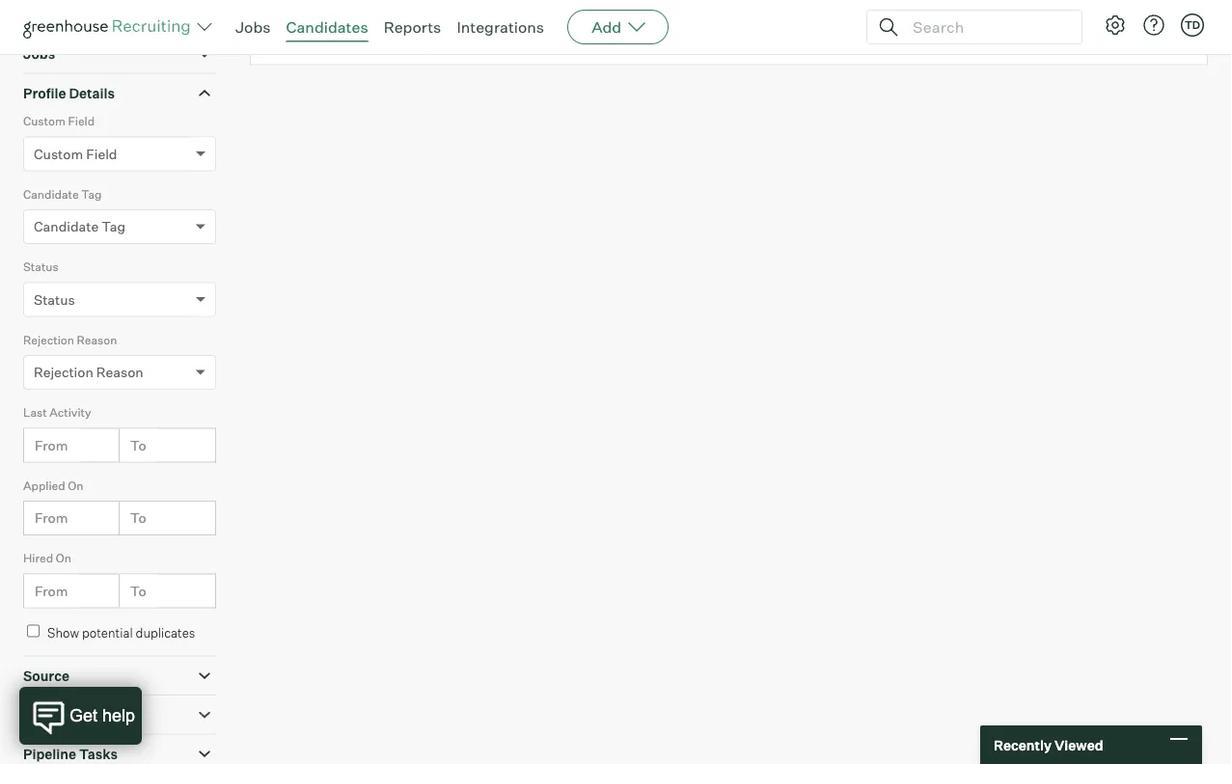 Task type: vqa. For each thing, say whether or not it's contained in the screenshot.


Task type: locate. For each thing, give the bounding box(es) containing it.
from down last activity
[[35, 437, 68, 454]]

no results found try removing filters above to broaden your search.
[[275, 0, 584, 39]]

status down candidate tag element
[[23, 260, 59, 274]]

td
[[1185, 18, 1201, 31]]

from down applied on
[[35, 510, 68, 527]]

0 vertical spatial on
[[68, 479, 83, 493]]

candidate tag down custom field element
[[23, 187, 102, 201]]

tag down custom field element
[[81, 187, 102, 201]]

rejection
[[23, 333, 74, 347], [34, 364, 93, 381]]

field
[[68, 114, 95, 129], [86, 145, 117, 162]]

3 from from the top
[[35, 583, 68, 600]]

applied on
[[23, 479, 83, 493]]

2 to from the top
[[130, 510, 146, 527]]

rejection reason
[[23, 333, 117, 347], [34, 364, 144, 381]]

activity
[[50, 406, 91, 420]]

status up 'rejection reason' element
[[34, 291, 75, 308]]

1 horizontal spatial jobs
[[236, 17, 271, 37]]

show potential duplicates
[[47, 625, 195, 641]]

candidates
[[286, 17, 368, 37]]

source
[[23, 668, 70, 685]]

status
[[23, 260, 59, 274], [34, 291, 75, 308]]

last activity
[[23, 406, 91, 420]]

1 vertical spatial candidate tag
[[34, 218, 126, 235]]

to for hired on
[[130, 583, 146, 600]]

custom down profile details
[[34, 145, 83, 162]]

viewed
[[1055, 737, 1104, 754]]

0 vertical spatial custom
[[23, 114, 65, 129]]

tag up status element
[[102, 218, 126, 235]]

reason
[[77, 333, 117, 347], [96, 364, 144, 381]]

3 to from the top
[[130, 583, 146, 600]]

1 vertical spatial custom
[[34, 145, 83, 162]]

from down the hired on
[[35, 583, 68, 600]]

configure image
[[1104, 14, 1128, 37]]

to for applied on
[[130, 510, 146, 527]]

rejection reason up activity
[[34, 364, 144, 381]]

td button
[[1178, 10, 1209, 41]]

0 vertical spatial reason
[[77, 333, 117, 347]]

on right hired
[[56, 551, 71, 566]]

0 vertical spatial to
[[130, 437, 146, 454]]

candidate tag element
[[23, 185, 216, 258]]

1 vertical spatial from
[[35, 510, 68, 527]]

1 vertical spatial to
[[130, 510, 146, 527]]

0 vertical spatial rejection
[[23, 333, 74, 347]]

tag
[[81, 187, 102, 201], [102, 218, 126, 235]]

jobs
[[236, 17, 271, 37], [23, 46, 55, 62]]

custom field
[[23, 114, 95, 129], [34, 145, 117, 162]]

details
[[69, 85, 115, 102]]

jobs left try
[[236, 17, 271, 37]]

hired
[[23, 551, 53, 566]]

on right applied
[[68, 479, 83, 493]]

on for hired on
[[56, 551, 71, 566]]

1 vertical spatial reason
[[96, 364, 144, 381]]

greenhouse recruiting image
[[23, 15, 197, 39]]

from
[[35, 437, 68, 454], [35, 510, 68, 527], [35, 583, 68, 600]]

on for applied on
[[68, 479, 83, 493]]

on
[[68, 479, 83, 493], [56, 551, 71, 566]]

tasks
[[79, 746, 118, 763]]

jobs link
[[236, 17, 271, 37]]

candidate tag
[[23, 187, 102, 201], [34, 218, 126, 235]]

1 vertical spatial field
[[86, 145, 117, 162]]

1 vertical spatial on
[[56, 551, 71, 566]]

2 vertical spatial from
[[35, 583, 68, 600]]

1 from from the top
[[35, 437, 68, 454]]

candidate down custom field element
[[23, 187, 79, 201]]

0 vertical spatial custom field
[[23, 114, 95, 129]]

reports link
[[384, 17, 442, 37]]

candidate
[[23, 187, 79, 201], [34, 218, 99, 235]]

candidate tag up status element
[[34, 218, 126, 235]]

1 to from the top
[[130, 437, 146, 454]]

jobs up profile
[[23, 46, 55, 62]]

to
[[130, 437, 146, 454], [130, 510, 146, 527], [130, 583, 146, 600]]

show
[[47, 625, 79, 641]]

1 vertical spatial custom field
[[34, 145, 117, 162]]

status element
[[23, 258, 216, 331]]

1 vertical spatial jobs
[[23, 46, 55, 62]]

custom
[[23, 114, 65, 129], [34, 145, 83, 162]]

your
[[508, 22, 535, 39]]

0 horizontal spatial jobs
[[23, 46, 55, 62]]

1 vertical spatial candidate
[[34, 218, 99, 235]]

2 vertical spatial to
[[130, 583, 146, 600]]

0 vertical spatial jobs
[[236, 17, 271, 37]]

0 vertical spatial from
[[35, 437, 68, 454]]

1 vertical spatial rejection reason
[[34, 364, 144, 381]]

custom down profile
[[23, 114, 65, 129]]

1 vertical spatial status
[[34, 291, 75, 308]]

2 from from the top
[[35, 510, 68, 527]]

rejection reason down status element
[[23, 333, 117, 347]]

type
[[102, 6, 134, 23]]

0 vertical spatial field
[[68, 114, 95, 129]]

0 vertical spatial candidate tag
[[23, 187, 102, 201]]

pipeline tasks
[[23, 746, 118, 763]]

candidate up status element
[[34, 218, 99, 235]]



Task type: describe. For each thing, give the bounding box(es) containing it.
0 vertical spatial rejection reason
[[23, 333, 117, 347]]

application
[[23, 6, 99, 23]]

recently viewed
[[994, 737, 1104, 754]]

candidates link
[[286, 17, 368, 37]]

Show potential duplicates checkbox
[[27, 625, 40, 638]]

from for applied
[[35, 510, 68, 527]]

td button
[[1182, 14, 1205, 37]]

last
[[23, 406, 47, 420]]

pipeline
[[23, 746, 76, 763]]

from for last
[[35, 437, 68, 454]]

duplicates
[[136, 625, 195, 641]]

0 vertical spatial status
[[23, 260, 59, 274]]

recently
[[994, 737, 1052, 754]]

results
[[297, 0, 342, 17]]

filters
[[360, 22, 394, 39]]

1 vertical spatial rejection
[[34, 364, 93, 381]]

to for last activity
[[130, 437, 146, 454]]

reports
[[384, 17, 442, 37]]

removing
[[299, 22, 357, 39]]

0 vertical spatial candidate
[[23, 187, 79, 201]]

add
[[592, 17, 622, 37]]

potential
[[82, 625, 133, 641]]

application type
[[23, 6, 134, 23]]

add button
[[568, 10, 669, 44]]

found
[[345, 0, 383, 17]]

from for hired
[[35, 583, 68, 600]]

try
[[275, 22, 296, 39]]

above
[[397, 22, 435, 39]]

1 vertical spatial tag
[[102, 218, 126, 235]]

responsibility
[[23, 707, 117, 724]]

applied
[[23, 479, 65, 493]]

broaden
[[453, 22, 505, 39]]

Search text field
[[909, 13, 1065, 41]]

profile
[[23, 85, 66, 102]]

profile details
[[23, 85, 115, 102]]

rejection reason element
[[23, 331, 216, 404]]

custom field element
[[23, 112, 216, 185]]

integrations link
[[457, 17, 545, 37]]

search.
[[538, 22, 584, 39]]

hired on
[[23, 551, 71, 566]]

no
[[275, 0, 294, 17]]

to
[[438, 22, 450, 39]]

0 vertical spatial tag
[[81, 187, 102, 201]]

integrations
[[457, 17, 545, 37]]



